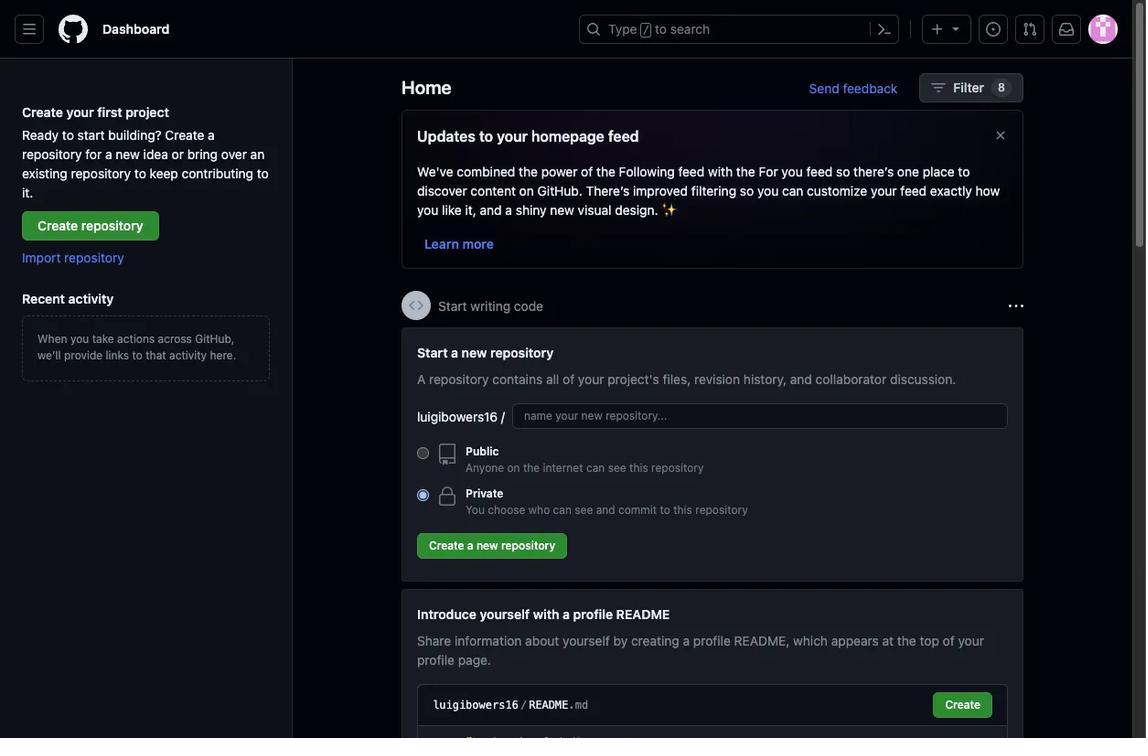 Task type: describe. For each thing, give the bounding box(es) containing it.
exactly
[[930, 183, 973, 199]]

you inside when you take actions across github, we'll provide links to that activity here.
[[70, 332, 89, 346]]

building?
[[108, 127, 162, 143]]

ready
[[22, 127, 59, 143]]

to inside we've combined the power of the following feed with the for you feed so there's one place to discover content on github. there's improved filtering so you can customize your feed exactly how you like it, and a shiny new visual design. ✨
[[958, 164, 970, 179]]

your inside share information about yourself by creating a profile readme, which appears at the top of your profile page.
[[959, 633, 985, 649]]

at
[[883, 633, 894, 649]]

improved
[[633, 183, 688, 199]]

provide
[[64, 349, 103, 362]]

type
[[609, 21, 637, 37]]

your inside create a new repository element
[[578, 372, 604, 387]]

commit
[[619, 503, 657, 517]]

links
[[106, 349, 129, 362]]

one
[[898, 164, 920, 179]]

information
[[455, 633, 522, 649]]

a inside share information about yourself by creating a profile readme, which appears at the top of your profile page.
[[683, 633, 690, 649]]

we'll
[[38, 349, 61, 362]]

repository up contains
[[490, 345, 554, 361]]

introduce
[[417, 607, 477, 622]]

repository down create repository link
[[64, 250, 124, 265]]

luigibowers16 for luigibowers16 /
[[417, 409, 498, 424]]

take
[[92, 332, 114, 346]]

your inside we've combined the power of the following feed with the for you feed so there's one place to discover content on github. there's improved filtering so you can customize your feed exactly how you like it, and a shiny new visual design. ✨
[[871, 183, 897, 199]]

for
[[759, 164, 778, 179]]

filtering
[[692, 183, 737, 199]]

public anyone on the internet can see this repository
[[466, 445, 704, 475]]

share information about yourself by creating a profile readme, which appears at the top of your profile page.
[[417, 633, 985, 668]]

and inside private you choose who can see and commit to this repository
[[596, 503, 616, 517]]

contains
[[493, 372, 543, 387]]

homepage image
[[59, 15, 88, 44]]

following
[[619, 164, 675, 179]]

git pull request image
[[1023, 22, 1038, 37]]

type / to search
[[609, 21, 710, 37]]

code image
[[409, 298, 424, 313]]

create repository
[[38, 218, 143, 233]]

about
[[525, 633, 559, 649]]

yourself inside share information about yourself by creating a profile readme, which appears at the top of your profile page.
[[563, 633, 610, 649]]

notifications image
[[1060, 22, 1074, 37]]

to inside when you take actions across github, we'll provide links to that activity here.
[[132, 349, 143, 362]]

github,
[[195, 332, 234, 346]]

the left for
[[736, 164, 756, 179]]

1 vertical spatial profile
[[693, 633, 731, 649]]

for
[[85, 146, 102, 162]]

across
[[158, 332, 192, 346]]

send feedback link
[[809, 78, 898, 97]]

create a new repository element
[[417, 343, 1008, 566]]

visual
[[578, 202, 612, 218]]

send feedback
[[809, 80, 898, 96]]

your up 'combined'
[[497, 128, 528, 145]]

github.
[[538, 183, 583, 199]]

homepage
[[532, 128, 605, 145]]

all
[[546, 372, 559, 387]]

triangle down image
[[949, 21, 964, 36]]

of for power
[[581, 164, 593, 179]]

choose
[[488, 503, 526, 517]]

existing
[[22, 166, 68, 181]]

to up 'combined'
[[479, 128, 493, 145]]

introduce yourself with a profile readme element
[[402, 589, 1024, 738]]

readme,
[[734, 633, 790, 649]]

create for create repository
[[38, 218, 78, 233]]

it,
[[465, 202, 477, 218]]

the inside the 'public anyone on the internet can see this repository'
[[523, 461, 540, 475]]

feed up filtering
[[678, 164, 705, 179]]

you down for
[[758, 183, 779, 199]]

when
[[38, 332, 67, 346]]

here.
[[210, 349, 236, 362]]

with inside we've combined the power of the following feed with the for you feed so there's one place to discover content on github. there's improved filtering so you can customize your feed exactly how you like it, and a shiny new visual design. ✨
[[708, 164, 733, 179]]

when you take actions across github, we'll provide links to that activity here.
[[38, 332, 236, 362]]

luigibowers16 / readme .md
[[433, 699, 589, 712]]

private you choose who can see and commit to this repository
[[466, 487, 748, 517]]

it.
[[22, 185, 33, 200]]

a inside button
[[467, 539, 474, 553]]

recent activity
[[22, 291, 114, 307]]

this inside the 'public anyone on the internet can see this repository'
[[630, 461, 648, 475]]

discover
[[417, 183, 467, 199]]

we've combined the power of the following feed with the for you feed so there's one place to discover content on github. there's improved filtering so you can customize your feed exactly how you like it, and a shiny new visual design. ✨
[[417, 164, 1000, 218]]

0 horizontal spatial yourself
[[480, 607, 530, 622]]

start a new repository
[[417, 345, 554, 361]]

appears
[[832, 633, 879, 649]]

start writing code
[[438, 298, 544, 313]]

lock image
[[436, 486, 458, 508]]

place
[[923, 164, 955, 179]]

updates
[[417, 128, 476, 145]]

import
[[22, 250, 61, 265]]

repo image
[[436, 444, 458, 466]]

create for create a new repository
[[429, 539, 464, 553]]

you down discover on the top
[[417, 202, 439, 218]]

files,
[[663, 372, 691, 387]]

new inside we've combined the power of the following feed with the for you feed so there's one place to discover content on github. there's improved filtering so you can customize your feed exactly how you like it, and a shiny new visual design. ✨
[[550, 202, 575, 218]]

send
[[809, 80, 840, 96]]

create for create your first project ready to start building? create a repository for a new idea or bring over an existing repository to keep contributing to it.
[[22, 104, 63, 120]]

like
[[442, 202, 462, 218]]

repository up existing
[[22, 146, 82, 162]]

8
[[998, 81, 1006, 94]]

or
[[172, 146, 184, 162]]

x image
[[994, 128, 1008, 143]]

keep
[[150, 166, 178, 181]]

/ for luigibowers16 / readme .md
[[521, 699, 527, 712]]

we've
[[417, 164, 453, 179]]

import repository link
[[22, 250, 124, 265]]

a inside we've combined the power of the following feed with the for you feed so there's one place to discover content on github. there's improved filtering so you can customize your feed exactly how you like it, and a shiny new visual design. ✨
[[505, 202, 512, 218]]

code
[[514, 298, 544, 313]]

first
[[97, 104, 122, 120]]

0 vertical spatial readme
[[616, 607, 670, 622]]

history,
[[744, 372, 787, 387]]

feed up customize
[[807, 164, 833, 179]]

start for start writing code
[[438, 298, 467, 313]]

0 horizontal spatial readme
[[529, 699, 569, 712]]

feed up following
[[608, 128, 639, 145]]

to left keep at top
[[134, 166, 146, 181]]

over
[[221, 146, 247, 162]]

import repository
[[22, 250, 124, 265]]

why am i seeing this? image
[[1009, 299, 1024, 313]]

on inside the 'public anyone on the internet can see this repository'
[[507, 461, 520, 475]]

learn more
[[425, 236, 494, 252]]

revision
[[695, 372, 740, 387]]

internet
[[543, 461, 583, 475]]

can inside the 'public anyone on the internet can see this repository'
[[586, 461, 605, 475]]

project's
[[608, 372, 660, 387]]



Task type: vqa. For each thing, say whether or not it's contained in the screenshot.
list
no



Task type: locate. For each thing, give the bounding box(es) containing it.
/ down contains
[[501, 409, 505, 424]]

create up ready
[[22, 104, 63, 120]]

can left customize
[[782, 183, 804, 199]]

bring
[[187, 146, 218, 162]]

1 horizontal spatial can
[[586, 461, 605, 475]]

your inside create your first project ready to start building? create a repository for a new idea or bring over an existing repository to keep contributing to it.
[[66, 104, 94, 120]]

so
[[836, 164, 850, 179], [740, 183, 754, 199]]

a
[[208, 127, 215, 143], [105, 146, 112, 162], [505, 202, 512, 218], [451, 345, 459, 361], [467, 539, 474, 553], [563, 607, 570, 622], [683, 633, 690, 649]]

with up filtering
[[708, 164, 733, 179]]

/ left .md on the bottom of the page
[[521, 699, 527, 712]]

see inside the 'public anyone on the internet can see this repository'
[[608, 461, 626, 475]]

and right history,
[[790, 372, 812, 387]]

see right who
[[575, 503, 593, 517]]

create up import repository
[[38, 218, 78, 233]]

share
[[417, 633, 451, 649]]

2 horizontal spatial can
[[782, 183, 804, 199]]

and
[[480, 202, 502, 218], [790, 372, 812, 387], [596, 503, 616, 517]]

start inside create a new repository element
[[417, 345, 448, 361]]

2 horizontal spatial profile
[[693, 633, 731, 649]]

on up shiny
[[519, 183, 534, 199]]

✨
[[662, 202, 678, 218]]

yourself
[[480, 607, 530, 622], [563, 633, 610, 649]]

/
[[643, 24, 650, 37], [501, 409, 505, 424], [521, 699, 527, 712]]

you up provide
[[70, 332, 89, 346]]

1 horizontal spatial with
[[708, 164, 733, 179]]

contributing
[[182, 166, 253, 181]]

anyone
[[466, 461, 504, 475]]

search
[[671, 21, 710, 37]]

1 vertical spatial and
[[790, 372, 812, 387]]

1 vertical spatial activity
[[169, 349, 207, 362]]

profile
[[573, 607, 613, 622], [693, 633, 731, 649], [417, 652, 455, 668]]

who
[[529, 503, 550, 517]]

new down building?
[[116, 146, 140, 162]]

of
[[581, 164, 593, 179], [563, 372, 575, 387], [943, 633, 955, 649]]

0 horizontal spatial this
[[630, 461, 648, 475]]

luigibowers16 for luigibowers16 / readme .md
[[433, 699, 519, 712]]

can inside private you choose who can see and commit to this repository
[[553, 503, 572, 517]]

learn more link
[[425, 236, 494, 252]]

1 horizontal spatial this
[[674, 503, 693, 517]]

None radio
[[417, 447, 429, 459]]

1 horizontal spatial /
[[521, 699, 527, 712]]

1 vertical spatial readme
[[529, 699, 569, 712]]

1 horizontal spatial and
[[596, 503, 616, 517]]

0 horizontal spatial profile
[[417, 652, 455, 668]]

see inside private you choose who can see and commit to this repository
[[575, 503, 593, 517]]

create up or
[[165, 127, 204, 143]]

public
[[466, 445, 499, 458]]

can right internet
[[586, 461, 605, 475]]

writing
[[471, 298, 511, 313]]

none submit inside introduce yourself with a profile readme element
[[934, 693, 993, 718]]

page.
[[458, 652, 491, 668]]

start up a
[[417, 345, 448, 361]]

idea
[[143, 146, 168, 162]]

1 vertical spatial see
[[575, 503, 593, 517]]

repository up "luigibowers16 /"
[[429, 372, 489, 387]]

luigibowers16
[[417, 409, 498, 424], [433, 699, 519, 712]]

0 vertical spatial see
[[608, 461, 626, 475]]

actions
[[117, 332, 155, 346]]

this
[[630, 461, 648, 475], [674, 503, 693, 517]]

luigibowers16 inside introduce yourself with a profile readme element
[[433, 699, 519, 712]]

1 vertical spatial so
[[740, 183, 754, 199]]

activity
[[68, 291, 114, 307], [169, 349, 207, 362]]

0 vertical spatial yourself
[[480, 607, 530, 622]]

yourself up information
[[480, 607, 530, 622]]

0 horizontal spatial can
[[553, 503, 572, 517]]

2 vertical spatial /
[[521, 699, 527, 712]]

create
[[22, 104, 63, 120], [165, 127, 204, 143], [38, 218, 78, 233], [429, 539, 464, 553]]

.md
[[569, 699, 589, 712]]

with up about
[[533, 607, 560, 622]]

activity up the "take"
[[68, 291, 114, 307]]

0 vertical spatial activity
[[68, 291, 114, 307]]

0 vertical spatial this
[[630, 461, 648, 475]]

create repository link
[[22, 211, 159, 241]]

a repository contains all of your project's files, revision history, and collaborator discussion.
[[417, 372, 957, 387]]

of right all
[[563, 372, 575, 387]]

your up start
[[66, 104, 94, 120]]

feed down one
[[901, 183, 927, 199]]

new down the 'you'
[[477, 539, 498, 553]]

1 vertical spatial with
[[533, 607, 560, 622]]

more
[[463, 236, 494, 252]]

of right the top
[[943, 633, 955, 649]]

create down "lock" image at the bottom of the page
[[429, 539, 464, 553]]

top
[[920, 633, 940, 649]]

repository up import repository
[[81, 218, 143, 233]]

1 vertical spatial yourself
[[563, 633, 610, 649]]

creating
[[631, 633, 680, 649]]

filter image
[[932, 81, 947, 95]]

the left power
[[519, 164, 538, 179]]

yourself left the by
[[563, 633, 610, 649]]

new inside create your first project ready to start building? create a repository for a new idea or bring over an existing repository to keep contributing to it.
[[116, 146, 140, 162]]

luigibowers16 up repo icon
[[417, 409, 498, 424]]

on
[[519, 183, 534, 199], [507, 461, 520, 475]]

shiny
[[516, 202, 547, 218]]

so up customize
[[836, 164, 850, 179]]

2 horizontal spatial and
[[790, 372, 812, 387]]

create a new repository
[[429, 539, 556, 553]]

0 horizontal spatial activity
[[68, 291, 114, 307]]

1 horizontal spatial so
[[836, 164, 850, 179]]

command palette image
[[878, 22, 892, 37]]

a
[[417, 372, 426, 387]]

this right commit
[[674, 503, 693, 517]]

1 vertical spatial luigibowers16
[[433, 699, 519, 712]]

0 horizontal spatial and
[[480, 202, 502, 218]]

plus image
[[931, 22, 945, 37]]

1 vertical spatial this
[[674, 503, 693, 517]]

your right all
[[578, 372, 604, 387]]

to left start
[[62, 127, 74, 143]]

of inside share information about yourself by creating a profile readme, which appears at the top of your profile page.
[[943, 633, 955, 649]]

filter
[[954, 80, 985, 95]]

0 horizontal spatial of
[[563, 372, 575, 387]]

None submit
[[934, 693, 993, 718]]

1 vertical spatial start
[[417, 345, 448, 361]]

the right at
[[898, 633, 917, 649]]

0 horizontal spatial /
[[501, 409, 505, 424]]

0 vertical spatial start
[[438, 298, 467, 313]]

0 vertical spatial profile
[[573, 607, 613, 622]]

none radio inside create a new repository element
[[417, 490, 429, 501]]

readme down about
[[529, 699, 569, 712]]

2 vertical spatial of
[[943, 633, 955, 649]]

you right for
[[782, 164, 803, 179]]

dashboard link
[[95, 15, 177, 44]]

and left commit
[[596, 503, 616, 517]]

to right commit
[[660, 503, 671, 517]]

luigibowers16 down page.
[[433, 699, 519, 712]]

1 horizontal spatial activity
[[169, 349, 207, 362]]

your down there's
[[871, 183, 897, 199]]

0 horizontal spatial with
[[533, 607, 560, 622]]

1 vertical spatial on
[[507, 461, 520, 475]]

project
[[126, 104, 169, 120]]

the inside share information about yourself by creating a profile readme, which appears at the top of your profile page.
[[898, 633, 917, 649]]

activity inside when you take actions across github, we'll provide links to that activity here.
[[169, 349, 207, 362]]

0 vertical spatial /
[[643, 24, 650, 37]]

you
[[782, 164, 803, 179], [758, 183, 779, 199], [417, 202, 439, 218], [70, 332, 89, 346]]

activity down across
[[169, 349, 207, 362]]

/ inside introduce yourself with a profile readme element
[[521, 699, 527, 712]]

how
[[976, 183, 1000, 199]]

the left internet
[[523, 461, 540, 475]]

of for all
[[563, 372, 575, 387]]

none radio inside create a new repository element
[[417, 447, 429, 459]]

can
[[782, 183, 804, 199], [586, 461, 605, 475], [553, 503, 572, 517]]

with
[[708, 164, 733, 179], [533, 607, 560, 622]]

customize
[[807, 183, 868, 199]]

0 horizontal spatial so
[[740, 183, 754, 199]]

start right the code icon
[[438, 298, 467, 313]]

to down the an
[[257, 166, 269, 181]]

1 vertical spatial /
[[501, 409, 505, 424]]

power
[[541, 164, 578, 179]]

2 horizontal spatial of
[[943, 633, 955, 649]]

2 horizontal spatial /
[[643, 24, 650, 37]]

of inside we've combined the power of the following feed with the for you feed so there's one place to discover content on github. there's improved filtering so you can customize your feed exactly how you like it, and a shiny new visual design. ✨
[[581, 164, 593, 179]]

feed
[[608, 128, 639, 145], [678, 164, 705, 179], [807, 164, 833, 179], [901, 183, 927, 199]]

you
[[466, 503, 485, 517]]

dashboard
[[102, 21, 170, 37]]

repository inside button
[[501, 539, 556, 553]]

to up exactly
[[958, 164, 970, 179]]

repository inside private you choose who can see and commit to this repository
[[696, 503, 748, 517]]

feedback
[[843, 80, 898, 96]]

can inside we've combined the power of the following feed with the for you feed so there's one place to discover content on github. there's improved filtering so you can customize your feed exactly how you like it, and a shiny new visual design. ✨
[[782, 183, 804, 199]]

new down github.
[[550, 202, 575, 218]]

content
[[471, 183, 516, 199]]

to left search
[[655, 21, 667, 37]]

0 vertical spatial of
[[581, 164, 593, 179]]

2 vertical spatial profile
[[417, 652, 455, 668]]

which
[[793, 633, 828, 649]]

your right the top
[[959, 633, 985, 649]]

0 vertical spatial luigibowers16
[[417, 409, 498, 424]]

and down content
[[480, 202, 502, 218]]

2 vertical spatial can
[[553, 503, 572, 517]]

can right who
[[553, 503, 572, 517]]

1 horizontal spatial of
[[581, 164, 593, 179]]

on right anyone
[[507, 461, 520, 475]]

and inside we've combined the power of the following feed with the for you feed so there's one place to discover content on github. there's improved filtering so you can customize your feed exactly how you like it, and a shiny new visual design. ✨
[[480, 202, 502, 218]]

0 vertical spatial on
[[519, 183, 534, 199]]

the
[[519, 164, 538, 179], [597, 164, 616, 179], [736, 164, 756, 179], [523, 461, 540, 475], [898, 633, 917, 649]]

start for start a new repository
[[417, 345, 448, 361]]

readme up the "creating"
[[616, 607, 670, 622]]

this up commit
[[630, 461, 648, 475]]

so right filtering
[[740, 183, 754, 199]]

new inside "create a new repository" button
[[477, 539, 498, 553]]

Repository name text field
[[512, 404, 1008, 429]]

issue opened image
[[986, 22, 1001, 37]]

1 vertical spatial of
[[563, 372, 575, 387]]

to inside private you choose who can see and commit to this repository
[[660, 503, 671, 517]]

start
[[77, 127, 105, 143]]

the up there's at right
[[597, 164, 616, 179]]

/ for type / to search
[[643, 24, 650, 37]]

None radio
[[417, 490, 429, 501]]

design.
[[615, 202, 658, 218]]

/ inside create a new repository element
[[501, 409, 505, 424]]

/ inside type / to search
[[643, 24, 650, 37]]

this inside private you choose who can see and commit to this repository
[[674, 503, 693, 517]]

on inside we've combined the power of the following feed with the for you feed so there's one place to discover content on github. there's improved filtering so you can customize your feed exactly how you like it, and a shiny new visual design. ✨
[[519, 183, 534, 199]]

/ for luigibowers16 /
[[501, 409, 505, 424]]

repository right commit
[[696, 503, 748, 517]]

of right power
[[581, 164, 593, 179]]

luigibowers16 /
[[417, 409, 505, 424]]

by
[[614, 633, 628, 649]]

1 horizontal spatial profile
[[573, 607, 613, 622]]

create inside button
[[429, 539, 464, 553]]

luigibowers16 inside create a new repository element
[[417, 409, 498, 424]]

1 horizontal spatial readme
[[616, 607, 670, 622]]

private
[[466, 487, 504, 501]]

1 vertical spatial can
[[586, 461, 605, 475]]

0 horizontal spatial see
[[575, 503, 593, 517]]

repository down who
[[501, 539, 556, 553]]

create a new repository button
[[417, 533, 568, 559]]

to down actions
[[132, 349, 143, 362]]

of inside create a new repository element
[[563, 372, 575, 387]]

updates to your homepage feed
[[417, 128, 639, 145]]

learn
[[425, 236, 459, 252]]

0 vertical spatial with
[[708, 164, 733, 179]]

repository up commit
[[652, 461, 704, 475]]

home
[[402, 77, 452, 98]]

repository down for in the top left of the page
[[71, 166, 131, 181]]

0 vertical spatial can
[[782, 183, 804, 199]]

0 vertical spatial so
[[836, 164, 850, 179]]

0 vertical spatial and
[[480, 202, 502, 218]]

/ right type on the right of page
[[643, 24, 650, 37]]

see up private you choose who can see and commit to this repository
[[608, 461, 626, 475]]

repository inside the 'public anyone on the internet can see this repository'
[[652, 461, 704, 475]]

new down writing
[[462, 345, 487, 361]]

discussion.
[[890, 372, 957, 387]]

1 horizontal spatial yourself
[[563, 633, 610, 649]]

2 vertical spatial and
[[596, 503, 616, 517]]

start
[[438, 298, 467, 313], [417, 345, 448, 361]]

1 horizontal spatial see
[[608, 461, 626, 475]]



